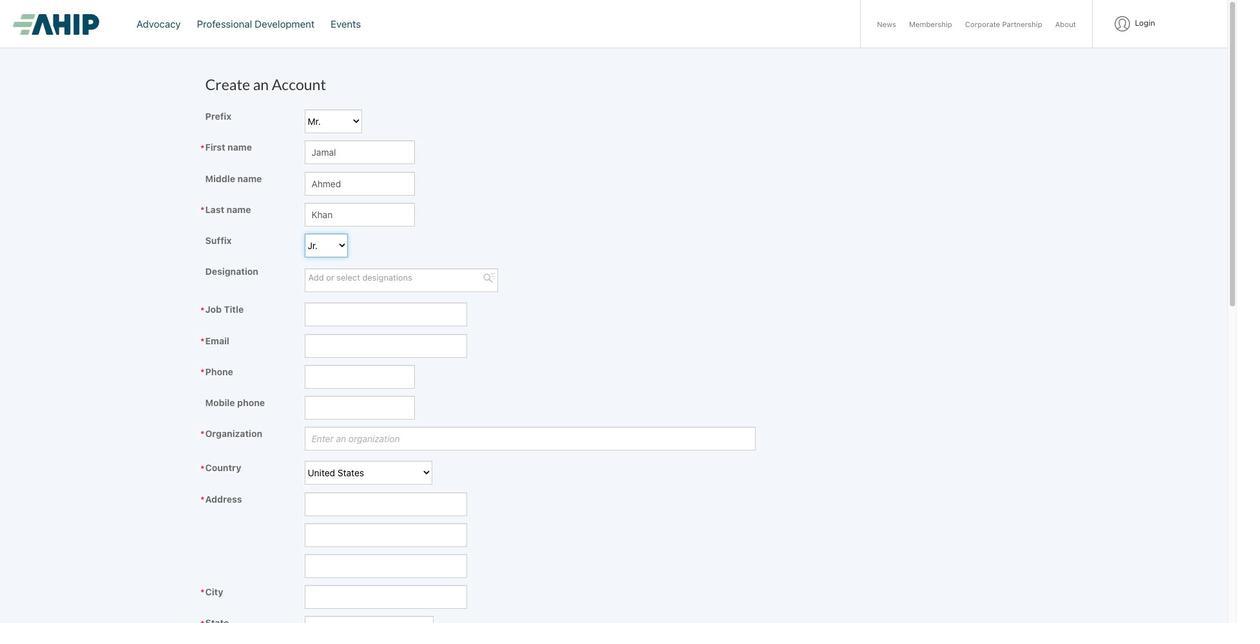 Task type: locate. For each thing, give the bounding box(es) containing it.
None text field
[[304, 172, 415, 196], [304, 203, 415, 227], [304, 303, 467, 327], [305, 428, 749, 450], [304, 493, 467, 517], [304, 524, 467, 548], [304, 172, 415, 196], [304, 203, 415, 227], [304, 303, 467, 327], [305, 428, 749, 450], [304, 493, 467, 517], [304, 524, 467, 548]]

ahip image
[[13, 14, 99, 35]]

None text field
[[304, 141, 415, 165], [304, 334, 467, 358], [304, 365, 415, 389], [304, 396, 415, 420], [304, 555, 467, 579], [304, 586, 467, 610], [304, 141, 415, 165], [304, 334, 467, 358], [304, 365, 415, 389], [304, 396, 415, 420], [304, 555, 467, 579], [304, 586, 467, 610]]

Add_or select designations_label text field
[[308, 270, 428, 286]]



